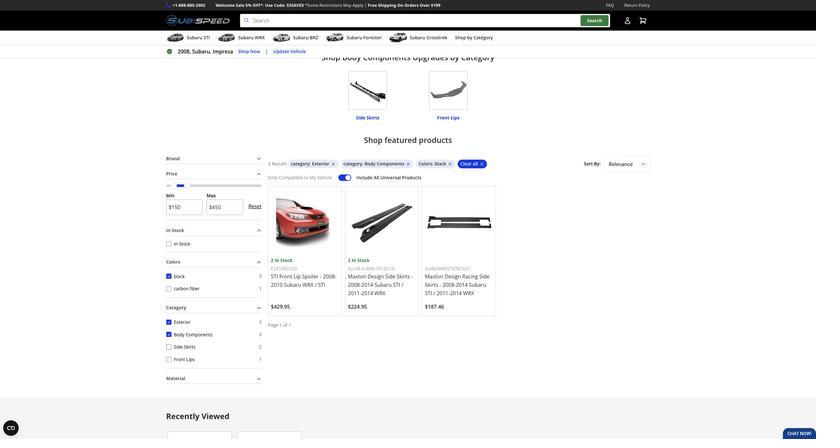 Task type: describe. For each thing, give the bounding box(es) containing it.
elevate
[[227, 20, 244, 27]]

sti up 2010
[[271, 273, 278, 280]]

1 horizontal spatial |
[[365, 2, 367, 8]]

forester
[[364, 34, 382, 41]]

subaru crosstrek button
[[390, 32, 448, 45]]

recently viewed
[[166, 411, 230, 421]]

category : exterior
[[291, 161, 330, 167]]

Min text field
[[166, 200, 203, 215]]

recently
[[166, 411, 200, 421]]

0 vertical spatial side skirts
[[356, 115, 380, 121]]

0 vertical spatial exterior
[[312, 161, 330, 167]]

manufacturers
[[334, 20, 370, 27]]

a subaru crosstrek thumbnail image image
[[390, 33, 408, 43]]

/ inside 2 in stock su-im-3-wrx-sti-sd1g maxton design side skirts - 2008-2014 subaru sti / 2011-2014 wrx
[[402, 282, 404, 289]]

as
[[384, 20, 389, 27]]

minimum slider
[[171, 183, 177, 189]]

vehicle's
[[544, 13, 564, 20]]

appeal
[[273, 5, 289, 12]]

subaru inside 2 in stock e2410fg120 sti front lip spoiler - 2008- 2010 subaru wrx / sti
[[284, 282, 302, 289]]

wrx inside 2 in stock e2410fg120 sti front lip spoiler - 2008- 2010 subaru wrx / sti
[[303, 282, 314, 289]]

2 vertical spatial body
[[174, 331, 185, 338]]

policy
[[639, 2, 650, 8]]

page 1 of 1
[[268, 322, 291, 328]]

material button
[[166, 374, 262, 384]]

2 in stock su-im-3-wrx-sti-sd1g maxton design side skirts - 2008-2014 subaru sti / 2011-2014 wrx
[[348, 257, 413, 297]]

impeccable
[[517, 20, 545, 27]]

1 vertical spatial carbon
[[174, 286, 189, 292]]

select... image
[[641, 162, 646, 167]]

clear all
[[461, 161, 478, 167]]

its
[[410, 28, 416, 35]]

shop for shop now
[[238, 48, 249, 54]]

shop for shop by category
[[455, 34, 466, 41]]

subaru left "brz"
[[293, 34, 309, 41]]

2 vertical spatial components
[[186, 331, 213, 338]]

subaru inside enhance the visual appeal and aerodynamics of your subaru wrx, sti, forester, and crosstrek with our wide selection of premium body components. from sleek carbon fiber hoods to aggressive front splitters and rear diffusers, our body components are designed to transform your vehicle's exterior. elevate your style and performance with top manufacturers such as seibon, apr performance, and varis, known for their impeccable craftsmanship and innovative designs. upgrade your subaru's appearance while improving its aerodynamic efficiency with our range of body components.
[[354, 5, 372, 12]]

in stock inside dropdown button
[[166, 227, 184, 233]]

side right side skirts button
[[174, 344, 183, 350]]

1 horizontal spatial body
[[516, 28, 528, 35]]

visual
[[258, 5, 272, 12]]

performance,
[[420, 20, 453, 27]]

2014 up $224.95
[[362, 290, 373, 297]]

shop for shop body components upgrades by category
[[322, 52, 341, 62]]

return
[[625, 2, 638, 8]]

rear
[[379, 13, 388, 20]]

: for body components
[[362, 161, 364, 167]]

0 vertical spatial body
[[343, 52, 361, 62]]

efficiency
[[450, 28, 472, 35]]

free
[[368, 2, 377, 8]]

in inside 2 in stock e2410fg120 sti front lip spoiler - 2008- 2010 subaru wrx / sti
[[275, 257, 279, 263]]

such
[[371, 20, 382, 27]]

selection
[[488, 5, 509, 12]]

2014 down wrx-
[[362, 282, 373, 289]]

your right upgrade on the left top of the page
[[306, 28, 317, 35]]

from
[[227, 13, 239, 20]]

sleek
[[241, 13, 253, 20]]

restrictions
[[320, 2, 342, 8]]

shop by category
[[455, 34, 493, 41]]

enhance the visual appeal and aerodynamics of your subaru wrx, sti, forester, and crosstrek with our wide selection of premium body components. from sleek carbon fiber hoods to aggressive front splitters and rear diffusers, our body components are designed to transform your vehicle's exterior. elevate your style and performance with top manufacturers such as seibon, apr performance, and varis, known for their impeccable craftsmanship and innovative designs. upgrade your subaru's appearance while improving its aerodynamic efficiency with our range of body components.
[[227, 5, 586, 35]]

and up such
[[368, 13, 377, 20]]

1 vertical spatial by
[[451, 52, 459, 62]]

now
[[250, 48, 260, 54]]

design inside suim3wrxsticncsd1 maxton design racing side skirts - 2008-2014 subaru sti / 2011-2014 wrx
[[445, 273, 461, 280]]

shop by category button
[[455, 32, 493, 45]]

of up the transform
[[511, 5, 515, 12]]

subaru forester button
[[326, 32, 382, 45]]

maximum slider
[[184, 183, 191, 189]]

subaru brz
[[293, 34, 319, 41]]

vehicle inside button
[[291, 48, 306, 54]]

innovative
[[237, 28, 262, 35]]

Exterior button
[[166, 320, 171, 325]]

subaru wrx button
[[218, 32, 265, 45]]

aerodynamics
[[301, 5, 335, 12]]

stock inside dropdown button
[[172, 227, 184, 233]]

shop now
[[238, 48, 260, 54]]

a subaru wrx thumbnail image image
[[218, 33, 236, 43]]

all
[[374, 175, 379, 181]]

and up designs.
[[270, 20, 279, 27]]

welcome sale 5% off*. use code: sssave5
[[216, 2, 304, 8]]

$224.95
[[348, 303, 367, 310]]

5%
[[246, 2, 252, 8]]

subispeed logo image
[[166, 14, 230, 27]]

2 vertical spatial our
[[485, 28, 493, 35]]

im-
[[355, 265, 362, 272]]

fiber inside enhance the visual appeal and aerodynamics of your subaru wrx, sti, forester, and crosstrek with our wide selection of premium body components. from sleek carbon fiber hoods to aggressive front splitters and rear diffusers, our body components are designed to transform your vehicle's exterior. elevate your style and performance with top manufacturers such as seibon, apr performance, and varis, known for their impeccable craftsmanship and innovative designs. upgrade your subaru's appearance while improving its aerodynamic efficiency with our range of body components.
[[273, 13, 284, 20]]

of down their
[[510, 28, 515, 35]]

front inside front lips 'link'
[[437, 115, 450, 121]]

2011- inside 2 in stock su-im-3-wrx-sti-sd1g maxton design side skirts - 2008-2014 subaru sti / 2011-2014 wrx
[[348, 290, 362, 297]]

2014 down racing on the right bottom of the page
[[456, 282, 468, 289]]

$199
[[431, 2, 441, 8]]

category for exterior
[[291, 161, 310, 167]]

0 vertical spatial body
[[540, 5, 552, 12]]

upgrades
[[413, 52, 449, 62]]

spoiler
[[302, 273, 319, 280]]

sti down spoiler
[[318, 282, 325, 289]]

search input field
[[240, 14, 611, 27]]

1 vertical spatial in stock
[[174, 241, 191, 247]]

in inside 2 in stock su-im-3-wrx-sti-sd1g maxton design side skirts - 2008-2014 subaru sti / 2011-2014 wrx
[[352, 257, 356, 263]]

3 for exterior
[[259, 319, 262, 325]]

by inside dropdown button
[[467, 34, 473, 41]]

carbon fiber
[[174, 286, 200, 292]]

update
[[274, 48, 289, 54]]

2008- inside 2 in stock su-im-3-wrx-sti-sd1g maxton design side skirts - 2008-2014 subaru sti / 2011-2014 wrx
[[348, 282, 362, 289]]

2 in stock e2410fg120 sti front lip spoiler - 2008- 2010 subaru wrx / sti
[[271, 257, 337, 289]]

front lips link
[[437, 112, 460, 121]]

shop for shop featured products
[[364, 134, 383, 145]]

front inside 2 in stock e2410fg120 sti front lip spoiler - 2008- 2010 subaru wrx / sti
[[280, 273, 292, 280]]

their
[[505, 20, 516, 27]]

stock right in stock button
[[179, 241, 191, 247]]

subaru wrx
[[238, 34, 265, 41]]

subaru inside "dropdown button"
[[238, 34, 254, 41]]

code:
[[274, 2, 286, 8]]

apr
[[409, 20, 419, 27]]

stock inside 2 in stock su-im-3-wrx-sti-sd1g maxton design side skirts - 2008-2014 subaru sti / 2011-2014 wrx
[[358, 257, 370, 263]]

subaru inside dropdown button
[[187, 34, 202, 41]]

maxton design racing side skirts - 2008-2014 subaru sti / 2011-2014 wrx image
[[425, 189, 493, 257]]

varis,
[[465, 20, 478, 27]]

hoods
[[285, 13, 300, 20]]

are
[[468, 13, 476, 20]]

subaru sti
[[187, 34, 210, 41]]

upgrade
[[284, 28, 305, 35]]

/ inside suim3wrxsticncsd1 maxton design racing side skirts - 2008-2014 subaru sti / 2011-2014 wrx
[[434, 290, 436, 297]]

your up impeccable
[[532, 13, 543, 20]]

$429.95
[[271, 303, 290, 310]]

0 horizontal spatial our
[[413, 13, 422, 20]]

products
[[419, 134, 452, 145]]

designed
[[477, 13, 499, 20]]

by:
[[594, 161, 601, 167]]

+1-888-885-2002
[[173, 2, 205, 8]]

885-
[[187, 2, 196, 8]]

premium
[[517, 5, 539, 12]]

shipping
[[378, 2, 396, 8]]

min
[[166, 193, 175, 199]]

and down elevate on the top left of the page
[[227, 28, 236, 35]]

design inside 2 in stock su-im-3-wrx-sti-sd1g maxton design side skirts - 2008-2014 subaru sti / 2011-2014 wrx
[[368, 273, 384, 280]]

maxton design side skirts - 2008-2014 subaru sti / 2011-2014 wrx image
[[348, 189, 416, 257]]

use
[[265, 2, 273, 8]]

reset button
[[249, 199, 262, 214]]

sti inside 2 in stock su-im-3-wrx-sti-sd1g maxton design side skirts - 2008-2014 subaru sti / 2011-2014 wrx
[[393, 282, 400, 289]]

price button
[[166, 169, 262, 179]]

subaru brz button
[[273, 32, 319, 45]]

Select... button
[[605, 156, 650, 172]]

to up 'for'
[[500, 13, 505, 20]]

search button
[[581, 15, 609, 26]]

1 vertical spatial black
[[174, 273, 185, 279]]

to left my
[[304, 175, 309, 181]]

top
[[325, 20, 333, 27]]

in right in stock button
[[174, 241, 178, 247]]

in inside dropdown button
[[166, 227, 171, 233]]

faq link
[[606, 2, 615, 9]]

0 vertical spatial front lips
[[437, 115, 460, 121]]

carbon inside enhance the visual appeal and aerodynamics of your subaru wrx, sti, forester, and crosstrek with our wide selection of premium body components. from sleek carbon fiber hoods to aggressive front splitters and rear diffusers, our body components are designed to transform your vehicle's exterior. elevate your style and performance with top manufacturers such as seibon, apr performance, and varis, known for their impeccable craftsmanship and innovative designs. upgrade your subaru's appearance while improving its aerodynamic efficiency with our range of body components.
[[254, 13, 271, 20]]

orders
[[405, 2, 419, 8]]

include
[[357, 175, 373, 181]]

- inside 2 in stock e2410fg120 sti front lip spoiler - 2008- 2010 subaru wrx / sti
[[320, 273, 322, 280]]

wrx inside 2 in stock su-im-3-wrx-sti-sd1g maxton design side skirts - 2008-2014 subaru sti / 2011-2014 wrx
[[375, 290, 386, 297]]

side skirts image image
[[349, 71, 387, 110]]

sti inside dropdown button
[[204, 34, 210, 41]]



Task type: locate. For each thing, give the bounding box(es) containing it.
0 horizontal spatial carbon
[[174, 286, 189, 292]]

1 horizontal spatial colors
[[419, 161, 433, 167]]

category inside dropdown button
[[474, 34, 493, 41]]

0 horizontal spatial body
[[423, 13, 435, 20]]

0 horizontal spatial exterior
[[174, 319, 191, 325]]

return policy
[[625, 2, 650, 8]]

wrx down sti-
[[375, 290, 386, 297]]

Side Skirts button
[[166, 344, 171, 350]]

1 vertical spatial side skirts
[[174, 344, 196, 350]]

3 for black
[[259, 273, 262, 279]]

subaru inside 2 in stock su-im-3-wrx-sti-sd1g maxton design side skirts - 2008-2014 subaru sti / 2011-2014 wrx
[[375, 282, 392, 289]]

of right page at the bottom left of the page
[[283, 322, 288, 328]]

1 vertical spatial vehicle
[[317, 175, 332, 181]]

3 results
[[268, 161, 287, 167]]

your up front on the left top
[[342, 5, 353, 12]]

stock inside 2 in stock e2410fg120 sti front lip spoiler - 2008- 2010 subaru wrx / sti
[[281, 257, 293, 263]]

shop now link
[[238, 48, 260, 55]]

brz
[[310, 34, 319, 41]]

1 horizontal spatial our
[[465, 5, 474, 12]]

1 vertical spatial body
[[365, 161, 376, 167]]

vehicle down subaru brz dropdown button
[[291, 48, 306, 54]]

stock
[[172, 227, 184, 233], [179, 241, 191, 247], [281, 257, 293, 263], [358, 257, 370, 263]]

category up exterior button
[[166, 305, 186, 311]]

1 horizontal spatial with
[[454, 5, 464, 12]]

1 vertical spatial front
[[280, 273, 292, 280]]

category down known
[[474, 34, 493, 41]]

sti up $187.46
[[425, 290, 432, 297]]

0 horizontal spatial body
[[174, 331, 185, 338]]

0 horizontal spatial -
[[320, 273, 322, 280]]

front lips up products
[[437, 115, 460, 121]]

components down category 'dropdown button' at the left of the page
[[186, 331, 213, 338]]

subaru up shop now
[[238, 34, 254, 41]]

category inside 'dropdown button'
[[166, 305, 186, 311]]

: for black
[[433, 161, 434, 167]]

with down aggressive
[[313, 20, 323, 27]]

/ inside 2 in stock e2410fg120 sti front lip spoiler - 2008- 2010 subaru wrx / sti
[[315, 282, 317, 289]]

subaru up subaru,
[[187, 34, 202, 41]]

wrx inside suim3wrxsticncsd1 maxton design racing side skirts - 2008-2014 subaru sti / 2011-2014 wrx
[[464, 290, 474, 297]]

0 horizontal spatial 2008-
[[323, 273, 337, 280]]

2 vertical spatial with
[[473, 28, 484, 35]]

body down subaru forester dropdown button
[[343, 52, 361, 62]]

1 horizontal spatial front
[[280, 273, 292, 280]]

by right upgrades
[[451, 52, 459, 62]]

update vehicle button
[[274, 48, 306, 55]]

body up "vehicle's"
[[540, 5, 552, 12]]

lips
[[451, 115, 460, 121], [186, 356, 195, 362]]

Front Lips button
[[166, 357, 171, 362]]

clear
[[461, 161, 472, 167]]

1 vertical spatial colors
[[166, 259, 180, 265]]

black
[[435, 161, 447, 167], [174, 273, 185, 279]]

sti,
[[387, 5, 395, 12]]

black right the black button
[[174, 273, 185, 279]]

components. up exterior.
[[554, 5, 585, 12]]

components
[[436, 13, 467, 20]]

sti front lip spoiler - 2008-2010 subaru wrx / sti image
[[271, 189, 339, 257]]

1 2011- from the left
[[348, 290, 362, 297]]

design
[[368, 273, 384, 280], [445, 273, 461, 280]]

1 maxton from the left
[[348, 273, 367, 280]]

: down products
[[433, 161, 434, 167]]

search
[[588, 18, 603, 24]]

forester,
[[396, 5, 418, 12]]

side right racing on the right bottom of the page
[[480, 273, 490, 280]]

wrx,
[[373, 5, 385, 12]]

carbon up the style at the top
[[254, 13, 271, 20]]

In Stock button
[[166, 241, 171, 246]]

2 horizontal spatial category
[[344, 161, 362, 167]]

0 horizontal spatial side skirts
[[174, 344, 196, 350]]

return policy link
[[625, 2, 650, 9]]

shop featured products
[[364, 134, 452, 145]]

carbon fiber button
[[166, 286, 171, 291]]

design down sti-
[[368, 273, 384, 280]]

shop inside dropdown button
[[455, 34, 466, 41]]

lips inside 'link'
[[451, 115, 460, 121]]

colors for colors : black
[[419, 161, 433, 167]]

front lips image image
[[429, 71, 468, 110]]

0 vertical spatial with
[[454, 5, 464, 12]]

in stock right in stock button
[[174, 241, 191, 247]]

2011- inside suim3wrxsticncsd1 maxton design racing side skirts - 2008-2014 subaru sti / 2011-2014 wrx
[[437, 290, 450, 297]]

brand button
[[166, 154, 262, 164]]

0 vertical spatial |
[[365, 2, 367, 8]]

shop left "now"
[[238, 48, 249, 54]]

| left free
[[365, 2, 367, 8]]

1 horizontal spatial fiber
[[273, 13, 284, 20]]

Max text field
[[207, 200, 243, 215]]

2 horizontal spatial body
[[540, 5, 552, 12]]

maxton inside 2 in stock su-im-3-wrx-sti-sd1g maxton design side skirts - 2008-2014 subaru sti / 2011-2014 wrx
[[348, 273, 367, 280]]

Body Components button
[[166, 332, 171, 337]]

0 horizontal spatial 2
[[259, 344, 262, 350]]

of
[[336, 5, 341, 12], [511, 5, 515, 12], [510, 28, 515, 35], [283, 322, 288, 328]]

0 vertical spatial lips
[[451, 115, 460, 121]]

0 horizontal spatial |
[[266, 48, 268, 55]]

1 horizontal spatial maxton
[[425, 273, 444, 280]]

apply
[[353, 2, 364, 8]]

a subaru brz thumbnail image image
[[273, 33, 291, 43]]

| right "now"
[[266, 48, 268, 55]]

1 horizontal spatial 2008-
[[348, 282, 362, 289]]

in stock up in stock button
[[166, 227, 184, 233]]

0 vertical spatial front
[[437, 115, 450, 121]]

colors : black
[[419, 161, 447, 167]]

2 horizontal spatial :
[[433, 161, 434, 167]]

2 horizontal spatial -
[[440, 282, 442, 289]]

subaru
[[354, 5, 372, 12], [187, 34, 202, 41], [238, 34, 254, 41], [293, 34, 309, 41], [347, 34, 362, 41], [410, 34, 426, 41], [284, 282, 302, 289], [375, 282, 392, 289], [469, 282, 487, 289]]

performance
[[281, 20, 312, 27]]

-
[[320, 273, 322, 280], [412, 273, 413, 280], [440, 282, 442, 289]]

1 vertical spatial crosstrek
[[427, 34, 448, 41]]

a subaru forester thumbnail image image
[[326, 33, 344, 43]]

subaru down racing on the right bottom of the page
[[469, 282, 487, 289]]

1 vertical spatial with
[[313, 20, 323, 27]]

2 horizontal spatial 2
[[348, 257, 351, 263]]

button image
[[624, 17, 632, 25]]

while
[[371, 28, 383, 35]]

subaru down manufacturers
[[347, 34, 362, 41]]

to up performance
[[301, 13, 306, 20]]

3-
[[362, 265, 366, 272]]

colors inside dropdown button
[[166, 259, 180, 265]]

exterior right exterior button
[[174, 319, 191, 325]]

0 horizontal spatial fiber
[[190, 286, 200, 292]]

maxton down suim3wrxsticncsd1
[[425, 273, 444, 280]]

by
[[467, 34, 473, 41], [451, 52, 459, 62]]

and up hoods
[[290, 5, 300, 12]]

side skirts down body components
[[174, 344, 196, 350]]

0 vertical spatial components
[[363, 52, 411, 62]]

components. down impeccable
[[529, 28, 561, 35]]

: for exterior
[[310, 161, 311, 167]]

1 horizontal spatial design
[[445, 273, 461, 280]]

1 horizontal spatial lips
[[451, 115, 460, 121]]

category up only compatible to my vehicle
[[291, 161, 310, 167]]

1 vertical spatial |
[[266, 48, 268, 55]]

0 horizontal spatial 2011-
[[348, 290, 362, 297]]

stock down min text field
[[172, 227, 184, 233]]

1 : from the left
[[310, 161, 311, 167]]

1 horizontal spatial black
[[435, 161, 447, 167]]

crosstrek
[[430, 5, 453, 12], [427, 34, 448, 41]]

and right orders
[[419, 5, 428, 12]]

impreza
[[213, 48, 233, 55]]

stock up 3-
[[358, 257, 370, 263]]

2 vertical spatial body
[[516, 28, 528, 35]]

our up apr
[[413, 13, 422, 20]]

a subaru sti thumbnail image image
[[166, 33, 184, 43]]

splitters
[[347, 13, 367, 20]]

2 horizontal spatial front
[[437, 115, 450, 121]]

side skirts link
[[356, 112, 380, 121]]

0 horizontal spatial design
[[368, 273, 384, 280]]

0 horizontal spatial front
[[174, 356, 185, 362]]

in stock button
[[166, 226, 262, 236]]

improving
[[385, 28, 409, 35]]

2008- inside suim3wrxsticncsd1 maxton design racing side skirts - 2008-2014 subaru sti / 2011-2014 wrx
[[443, 282, 456, 289]]

shop up category : body components
[[364, 134, 383, 145]]

racing
[[463, 273, 478, 280]]

1 vertical spatial lips
[[186, 356, 195, 362]]

category down shop by category dropdown button
[[461, 52, 495, 62]]

category up include
[[344, 161, 362, 167]]

1 vertical spatial category
[[461, 52, 495, 62]]

2011- up $187.46
[[437, 290, 450, 297]]

suim3wrxsticncsd1 maxton design racing side skirts - 2008-2014 subaru sti / 2011-2014 wrx
[[425, 265, 490, 297]]

2008- right spoiler
[[323, 273, 337, 280]]

sssave5
[[287, 2, 304, 8]]

side down side skirts image
[[356, 115, 366, 121]]

in up in stock button
[[166, 227, 171, 233]]

1 horizontal spatial vehicle
[[317, 175, 332, 181]]

2 for sti
[[271, 257, 274, 263]]

1 horizontal spatial front lips
[[437, 115, 460, 121]]

stock up e2410fg120
[[281, 257, 293, 263]]

brand
[[166, 155, 180, 161]]

1 vertical spatial front lips
[[174, 356, 195, 362]]

2 horizontal spatial our
[[485, 28, 493, 35]]

components down a subaru crosstrek thumbnail image
[[363, 52, 411, 62]]

sti down sd1g
[[393, 282, 400, 289]]

1 horizontal spatial carbon
[[254, 13, 271, 20]]

1 horizontal spatial 2
[[271, 257, 274, 263]]

side inside 2 in stock su-im-3-wrx-sti-sd1g maxton design side skirts - 2008-2014 subaru sti / 2011-2014 wrx
[[386, 273, 396, 280]]

0 horizontal spatial /
[[315, 282, 317, 289]]

fiber right "carbon fiber" button
[[190, 286, 200, 292]]

side inside suim3wrxsticncsd1 maxton design racing side skirts - 2008-2014 subaru sti / 2011-2014 wrx
[[480, 273, 490, 280]]

crosstrek inside subaru crosstrek dropdown button
[[427, 34, 448, 41]]

wide
[[475, 5, 487, 12]]

sti inside suim3wrxsticncsd1 maxton design racing side skirts - 2008-2014 subaru sti / 2011-2014 wrx
[[425, 290, 432, 297]]

welcome
[[216, 2, 235, 8]]

0 horizontal spatial front lips
[[174, 356, 195, 362]]

2014 down suim3wrxsticncsd1
[[450, 290, 462, 297]]

subaru down apr
[[410, 34, 426, 41]]

2 inside 2 in stock su-im-3-wrx-sti-sd1g maxton design side skirts - 2008-2014 subaru sti / 2011-2014 wrx
[[348, 257, 351, 263]]

2002
[[196, 2, 205, 8]]

wrx inside "dropdown button"
[[255, 34, 265, 41]]

0 vertical spatial our
[[465, 5, 474, 12]]

1 horizontal spatial /
[[402, 282, 404, 289]]

our down known
[[485, 28, 493, 35]]

3 : from the left
[[433, 161, 434, 167]]

/
[[315, 282, 317, 289], [402, 282, 404, 289], [434, 290, 436, 297]]

crosstrek inside enhance the visual appeal and aerodynamics of your subaru wrx, sti, forester, and crosstrek with our wide selection of premium body components. from sleek carbon fiber hoods to aggressive front splitters and rear diffusers, our body components are designed to transform your vehicle's exterior. elevate your style and performance with top manufacturers such as seibon, apr performance, and varis, known for their impeccable craftsmanship and innovative designs. upgrade your subaru's appearance while improving its aerodynamic efficiency with our range of body components.
[[430, 5, 453, 12]]

0 horizontal spatial lips
[[186, 356, 195, 362]]

seibon,
[[390, 20, 408, 27]]

2008- down suim3wrxsticncsd1
[[443, 282, 456, 289]]

and up efficiency
[[454, 20, 463, 27]]

products
[[402, 175, 422, 181]]

0 horizontal spatial black
[[174, 273, 185, 279]]

0 vertical spatial by
[[467, 34, 473, 41]]

2011- up $224.95
[[348, 290, 362, 297]]

e2410fg120
[[271, 265, 297, 272]]

aerodynamic
[[417, 28, 448, 35]]

: up include
[[362, 161, 364, 167]]

subaru down lip on the left of page
[[284, 282, 302, 289]]

1 horizontal spatial -
[[412, 273, 413, 280]]

crosstrek up "components"
[[430, 5, 453, 12]]

1 horizontal spatial by
[[467, 34, 473, 41]]

1 vertical spatial exterior
[[174, 319, 191, 325]]

subaru inside suim3wrxsticncsd1 maxton design racing side skirts - 2008-2014 subaru sti / 2011-2014 wrx
[[469, 282, 487, 289]]

front lips right front lips button
[[174, 356, 195, 362]]

maxton down im-
[[348, 273, 367, 280]]

1 design from the left
[[368, 273, 384, 280]]

0 horizontal spatial maxton
[[348, 273, 367, 280]]

the
[[249, 5, 257, 12]]

sort by:
[[584, 161, 601, 167]]

1 vertical spatial fiber
[[190, 286, 200, 292]]

0 vertical spatial vehicle
[[291, 48, 306, 54]]

side down sd1g
[[386, 273, 396, 280]]

1 vertical spatial components.
[[529, 28, 561, 35]]

2 maxton from the left
[[425, 273, 444, 280]]

design down suim3wrxsticncsd1
[[445, 273, 461, 280]]

your up innovative
[[245, 20, 256, 27]]

0 horizontal spatial with
[[313, 20, 323, 27]]

components
[[363, 52, 411, 62], [377, 161, 405, 167], [186, 331, 213, 338]]

body up performance, on the top right of page
[[423, 13, 435, 20]]

2 : from the left
[[362, 161, 364, 167]]

material
[[166, 375, 185, 382]]

sti up 2008, subaru, impreza on the left top
[[204, 34, 210, 41]]

front right front lips button
[[174, 356, 185, 362]]

crosstrek down performance, on the top right of page
[[427, 34, 448, 41]]

0 horizontal spatial :
[[310, 161, 311, 167]]

side skirts
[[356, 115, 380, 121], [174, 344, 196, 350]]

1 horizontal spatial category
[[291, 161, 310, 167]]

our up are
[[465, 5, 474, 12]]

body right body components button at the bottom left of page
[[174, 331, 185, 338]]

fiber down appeal
[[273, 13, 284, 20]]

colors for colors
[[166, 259, 180, 265]]

0 vertical spatial components.
[[554, 5, 585, 12]]

1 vertical spatial our
[[413, 13, 422, 20]]

front down e2410fg120
[[280, 273, 292, 280]]

components up the universal
[[377, 161, 405, 167]]

off*.
[[253, 2, 264, 8]]

2008,
[[178, 48, 191, 55]]

skirts inside suim3wrxsticncsd1 maxton design racing side skirts - 2008-2014 subaru sti / 2011-2014 wrx
[[425, 282, 439, 289]]

side skirts down side skirts image
[[356, 115, 380, 121]]

wrx down the style at the top
[[255, 34, 265, 41]]

exterior
[[312, 161, 330, 167], [174, 319, 191, 325]]

skirts inside 2 in stock su-im-3-wrx-sti-sd1g maxton design side skirts - 2008-2014 subaru sti / 2011-2014 wrx
[[397, 273, 410, 280]]

$187.46
[[425, 303, 444, 310]]

shop
[[455, 34, 466, 41], [238, 48, 249, 54], [322, 52, 341, 62], [364, 134, 383, 145]]

front up products
[[437, 115, 450, 121]]

0 horizontal spatial colors
[[166, 259, 180, 265]]

2008- inside 2 in stock e2410fg120 sti front lip spoiler - 2008- 2010 subaru wrx / sti
[[323, 273, 337, 280]]

maxton inside suim3wrxsticncsd1 maxton design racing side skirts - 2008-2014 subaru sti / 2011-2014 wrx
[[425, 273, 444, 280]]

1 horizontal spatial :
[[362, 161, 364, 167]]

1 horizontal spatial exterior
[[312, 161, 330, 167]]

style
[[258, 20, 269, 27]]

in up the su- on the bottom of the page
[[352, 257, 356, 263]]

shop down a subaru forester thumbnail image
[[322, 52, 341, 62]]

- inside suim3wrxsticncsd1 maxton design racing side skirts - 2008-2014 subaru sti / 2011-2014 wrx
[[440, 282, 442, 289]]

only compatible to my vehicle
[[268, 175, 332, 181]]

black button
[[166, 274, 171, 279]]

*some
[[305, 2, 319, 8]]

2 horizontal spatial body
[[365, 161, 376, 167]]

fiber
[[273, 13, 284, 20], [190, 286, 200, 292]]

2 horizontal spatial with
[[473, 28, 484, 35]]

colors
[[419, 161, 433, 167], [166, 259, 180, 265]]

body components
[[174, 331, 213, 338]]

0 vertical spatial in stock
[[166, 227, 184, 233]]

- inside 2 in stock su-im-3-wrx-sti-sd1g maxton design side skirts - 2008-2014 subaru sti / 2011-2014 wrx
[[412, 273, 413, 280]]

diffusers,
[[390, 13, 412, 20]]

wrx down racing on the right bottom of the page
[[464, 290, 474, 297]]

3 for body components
[[259, 331, 262, 337]]

viewed
[[202, 411, 230, 421]]

exterior up my
[[312, 161, 330, 167]]

subaru forester
[[347, 34, 382, 41]]

of up front on the left top
[[336, 5, 341, 12]]

body up include
[[365, 161, 376, 167]]

open widget image
[[3, 420, 19, 436]]

1 horizontal spatial body
[[343, 52, 361, 62]]

2 2011- from the left
[[437, 290, 450, 297]]

category for body components
[[344, 161, 362, 167]]

on
[[398, 2, 404, 8]]

|
[[365, 2, 367, 8], [266, 48, 268, 55]]

2 inside 2 in stock e2410fg120 sti front lip spoiler - 2008- 2010 subaru wrx / sti
[[271, 257, 274, 263]]

0 horizontal spatial by
[[451, 52, 459, 62]]

1 vertical spatial body
[[423, 13, 435, 20]]

subaru crosstrek
[[410, 34, 448, 41]]

wrx-
[[366, 265, 376, 272]]

with up "components"
[[454, 5, 464, 12]]

1 horizontal spatial 2011-
[[437, 290, 450, 297]]

maxton
[[348, 273, 367, 280], [425, 273, 444, 280]]

0 vertical spatial category
[[474, 34, 493, 41]]

range
[[495, 28, 509, 35]]

2 for im-
[[348, 257, 351, 263]]

lips right front lips button
[[186, 356, 195, 362]]

2 design from the left
[[445, 273, 461, 280]]

2014
[[362, 282, 373, 289], [456, 282, 468, 289], [362, 290, 373, 297], [450, 290, 462, 297]]

subaru down sti-
[[375, 282, 392, 289]]

vehicle right my
[[317, 175, 332, 181]]

vehicle
[[291, 48, 306, 54], [317, 175, 332, 181]]

category
[[291, 161, 310, 167], [344, 161, 362, 167], [166, 305, 186, 311]]

sort
[[584, 161, 593, 167]]

by down varis,
[[467, 34, 473, 41]]

0 vertical spatial carbon
[[254, 13, 271, 20]]

2 vertical spatial front
[[174, 356, 185, 362]]

2008, subaru, impreza
[[178, 48, 233, 55]]

0 vertical spatial black
[[435, 161, 447, 167]]

1 vertical spatial components
[[377, 161, 405, 167]]

0 horizontal spatial vehicle
[[291, 48, 306, 54]]



Task type: vqa. For each thing, say whether or not it's contained in the screenshot.


